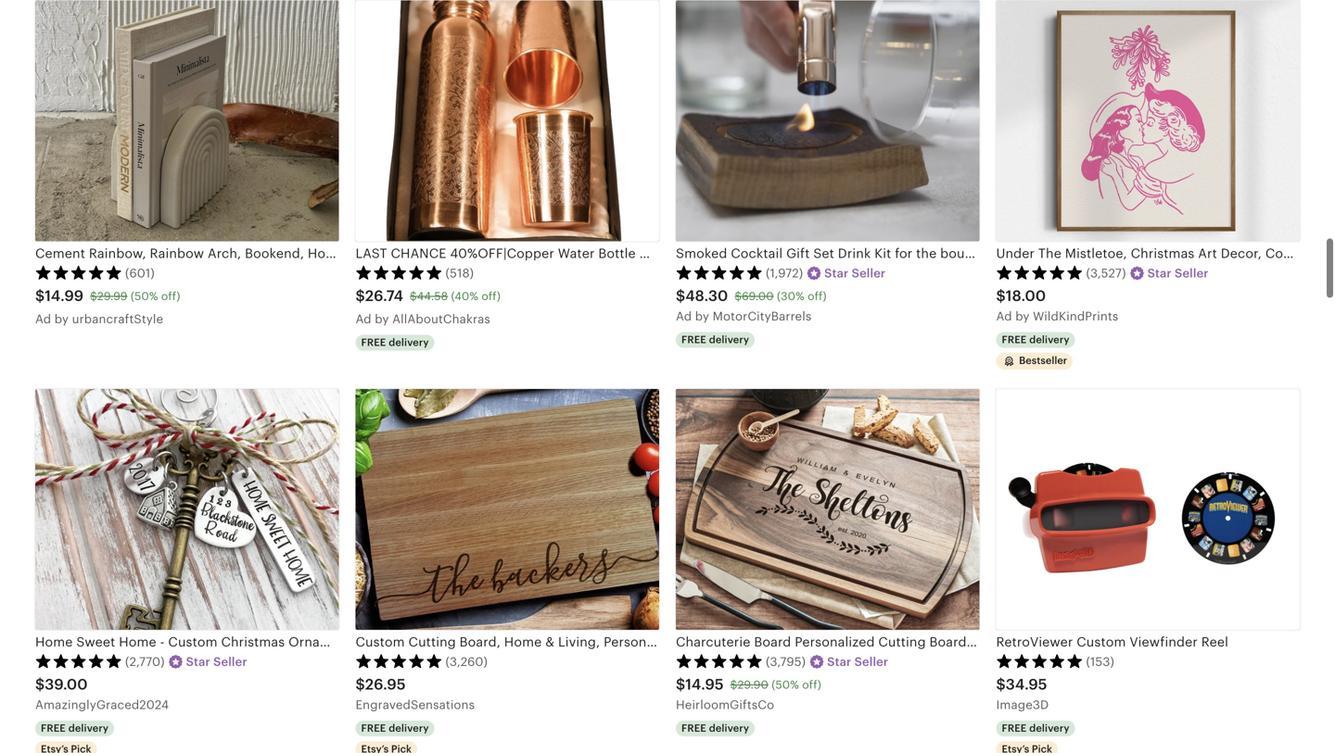 Task type: vqa. For each thing, say whether or not it's contained in the screenshot.
LAST CHANCE 40%OFF|Copper Water Bottle Glasses Gift Set Wellness Bottle Flask - Perfect Gift Box image
yes



Task type: locate. For each thing, give the bounding box(es) containing it.
5 out of 5 stars image for (3,260)
[[356, 654, 443, 669]]

29.99
[[97, 290, 127, 303]]

free down 48.30
[[681, 334, 706, 346]]

b
[[695, 310, 703, 324], [1015, 310, 1023, 324], [54, 313, 62, 326], [375, 313, 383, 326]]

0 vertical spatial (50%
[[131, 290, 158, 303]]

d down 18.00
[[1004, 310, 1012, 324]]

delivery down amazinglygraced2024
[[68, 723, 109, 735]]

delivery for (3,260)
[[389, 723, 429, 735]]

seller for (2,770)
[[213, 655, 247, 669]]

5 out of 5 stars image down retroviewer
[[996, 654, 1083, 669]]

off) up urbancraftstyle
[[161, 290, 180, 303]]

seller
[[852, 266, 886, 280], [1175, 266, 1209, 280], [213, 655, 247, 669], [854, 655, 888, 669]]

a left motorcitybarrels
[[676, 310, 684, 324]]

viewfinder
[[1130, 635, 1198, 650]]

(50%
[[131, 290, 158, 303], [772, 679, 799, 692]]

retroviewer custom viewfinder reel image
[[996, 389, 1300, 630]]

a down "$ 26.74 $ 44.58 (40% off)"
[[356, 313, 364, 326]]

(50% down (601) in the top left of the page
[[131, 290, 158, 303]]

b down 26.74
[[375, 313, 383, 326]]

delivery down motorcitybarrels
[[709, 334, 749, 346]]

star seller
[[824, 266, 886, 280], [1147, 266, 1209, 280], [186, 655, 247, 669], [827, 655, 888, 669]]

free down heirloomgiftsco
[[681, 723, 706, 735]]

5 out of 5 stars image up 14.99
[[35, 265, 122, 280]]

5 out of 5 stars image for (518)
[[356, 265, 443, 280]]

(50% inside $ 14.95 $ 29.90 (50% off) heirloomgiftsco
[[772, 679, 799, 692]]

urbancraftstyle
[[72, 313, 163, 326]]

delivery
[[709, 334, 749, 346], [1029, 334, 1070, 346], [389, 337, 429, 348], [68, 723, 109, 735], [389, 723, 429, 735], [709, 723, 749, 735], [1029, 723, 1070, 735]]

off) down the (3,795)
[[802, 679, 821, 692]]

5 out of 5 stars image for (3,795)
[[676, 654, 763, 669]]

star right (2,770)
[[186, 655, 210, 669]]

y inside $ 48.30 $ 69.00 (30% off) a d b y motorcitybarrels
[[703, 310, 709, 324]]

delivery for (2,770)
[[68, 723, 109, 735]]

34.95
[[1006, 677, 1047, 694]]

(518)
[[445, 266, 474, 280]]

$ inside "$ 26.74 $ 44.58 (40% off)"
[[410, 290, 417, 303]]

free down image3d
[[1002, 723, 1027, 735]]

free
[[681, 334, 706, 346], [1002, 334, 1027, 346], [361, 337, 386, 348], [41, 723, 66, 735], [361, 723, 386, 735], [681, 723, 706, 735], [1002, 723, 1027, 735]]

a inside $ 18.00 a d b y wildkindprints
[[996, 310, 1005, 324]]

free delivery
[[681, 334, 749, 346], [1002, 334, 1070, 346], [361, 337, 429, 348], [41, 723, 109, 735], [361, 723, 429, 735], [681, 723, 749, 735], [1002, 723, 1070, 735]]

48.30
[[685, 288, 728, 305]]

y down 48.30
[[703, 310, 709, 324]]

5 out of 5 stars image up 14.95 on the right bottom
[[676, 654, 763, 669]]

y
[[703, 310, 709, 324], [1023, 310, 1030, 324], [62, 313, 69, 326], [382, 313, 389, 326]]

free up bestseller
[[1002, 334, 1027, 346]]

free for (153)
[[1002, 723, 1027, 735]]

free delivery for (153)
[[1002, 723, 1070, 735]]

free down 26.74
[[361, 337, 386, 348]]

$
[[35, 288, 45, 305], [356, 288, 365, 305], [676, 288, 685, 305], [996, 288, 1006, 305], [90, 290, 97, 303], [410, 290, 417, 303], [735, 290, 742, 303], [35, 677, 45, 694], [356, 677, 365, 694], [676, 677, 685, 694], [996, 677, 1006, 694], [730, 679, 737, 692]]

free delivery down a d b y allaboutchakras
[[361, 337, 429, 348]]

14.95
[[685, 677, 724, 694]]

(153)
[[1086, 655, 1114, 669]]

5 out of 5 stars image up 48.30
[[676, 265, 763, 280]]

a inside $ 48.30 $ 69.00 (30% off) a d b y motorcitybarrels
[[676, 310, 684, 324]]

star seller right (3,527) at the right top
[[1147, 266, 1209, 280]]

off) inside $ 48.30 $ 69.00 (30% off) a d b y motorcitybarrels
[[808, 290, 827, 303]]

5 out of 5 stars image for (1,972)
[[676, 265, 763, 280]]

star seller right (1,972)
[[824, 266, 886, 280]]

off) right the (40%
[[481, 290, 501, 303]]

delivery down image3d
[[1029, 723, 1070, 735]]

off) for 14.99
[[161, 290, 180, 303]]

a
[[676, 310, 684, 324], [996, 310, 1005, 324], [35, 313, 44, 326], [356, 313, 364, 326]]

free delivery for (1,972)
[[681, 334, 749, 346]]

free delivery up bestseller
[[1002, 334, 1070, 346]]

delivery down a d b y allaboutchakras
[[389, 337, 429, 348]]

5 out of 5 stars image up 18.00
[[996, 265, 1083, 280]]

seller right (1,972)
[[852, 266, 886, 280]]

off) for 48.30
[[808, 290, 827, 303]]

star seller for (2,770)
[[186, 655, 247, 669]]

b down 48.30
[[695, 310, 703, 324]]

free delivery down engravedsensations
[[361, 723, 429, 735]]

free down 26.95
[[361, 723, 386, 735]]

off)
[[161, 290, 180, 303], [481, 290, 501, 303], [808, 290, 827, 303], [802, 679, 821, 692]]

$ inside $ 26.95 engravedsensations
[[356, 677, 365, 694]]

5 out of 5 stars image up 26.95
[[356, 654, 443, 669]]

y down 18.00
[[1023, 310, 1030, 324]]

26.95
[[365, 677, 406, 694]]

star right (1,972)
[[824, 266, 849, 280]]

amazinglygraced2024
[[35, 699, 169, 713]]

star
[[824, 266, 849, 280], [1147, 266, 1172, 280], [186, 655, 210, 669], [827, 655, 851, 669]]

delivery for (3,795)
[[709, 723, 749, 735]]

(50% for 14.99
[[131, 290, 158, 303]]

b down 14.99
[[54, 313, 62, 326]]

5 out of 5 stars image up 26.74
[[356, 265, 443, 280]]

free for (3,795)
[[681, 723, 706, 735]]

off) inside "$ 26.74 $ 44.58 (40% off)"
[[481, 290, 501, 303]]

5 out of 5 stars image for (153)
[[996, 654, 1083, 669]]

home sweet home - custom christmas ornament - house - family - housewarming gift - first - new home - hand stamped - bronze skeleton key image
[[35, 389, 339, 630]]

star seller right (2,770)
[[186, 655, 247, 669]]

39.00
[[45, 677, 88, 694]]

44.58
[[417, 290, 448, 303]]

14.99
[[45, 288, 84, 305]]

free delivery down amazinglygraced2024
[[41, 723, 109, 735]]

a d b y allaboutchakras
[[356, 313, 490, 326]]

(3,795)
[[766, 655, 806, 669]]

under the mistletoe, christmas art decor, cowgirl christmas, holiday lgbtq art, western holiday art, christmas lgbtq art, unframed image
[[996, 0, 1300, 241]]

0 horizontal spatial (50%
[[131, 290, 158, 303]]

(40%
[[451, 290, 478, 303]]

free delivery down heirloomgiftsco
[[681, 723, 749, 735]]

seller right the (3,795)
[[854, 655, 888, 669]]

(30%
[[777, 290, 805, 303]]

b down 18.00
[[1015, 310, 1023, 324]]

seller right (2,770)
[[213, 655, 247, 669]]

star right the (3,795)
[[827, 655, 851, 669]]

5 out of 5 stars image up 39.00 at the left of the page
[[35, 654, 122, 669]]

star right (3,527) at the right top
[[1147, 266, 1172, 280]]

free for (2,770)
[[41, 723, 66, 735]]

d down 48.30
[[684, 310, 692, 324]]

free down 39.00 at the left of the page
[[41, 723, 66, 735]]

cement rainbow,  rainbow arch,  bookend,  home decor , modern photo prop , gift idea,  minimalistic home decor, modern decor, concrete  deco image
[[35, 0, 339, 241]]

(50% inside $ 14.99 $ 29.99 (50% off)
[[131, 290, 158, 303]]

free for (3,260)
[[361, 723, 386, 735]]

free delivery down 48.30
[[681, 334, 749, 346]]

delivery down heirloomgiftsco
[[709, 723, 749, 735]]

delivery up bestseller
[[1029, 334, 1070, 346]]

(1,972)
[[766, 266, 803, 280]]

free for (518)
[[361, 337, 386, 348]]

image3d
[[996, 699, 1049, 713]]

(50% down the (3,795)
[[772, 679, 799, 692]]

1 horizontal spatial (50%
[[772, 679, 799, 692]]

free delivery down image3d
[[1002, 723, 1070, 735]]

seller for (3,795)
[[854, 655, 888, 669]]

off) inside $ 14.95 $ 29.90 (50% off) heirloomgiftsco
[[802, 679, 821, 692]]

a left wildkindprints
[[996, 310, 1005, 324]]

$ 18.00 a d b y wildkindprints
[[996, 288, 1118, 324]]

d down 26.74
[[364, 313, 371, 326]]

star seller right the (3,795)
[[827, 655, 888, 669]]

5 out of 5 stars image for (601)
[[35, 265, 122, 280]]

d
[[684, 310, 692, 324], [1004, 310, 1012, 324], [43, 313, 51, 326], [364, 313, 371, 326]]

allaboutchakras
[[392, 313, 490, 326]]

5 out of 5 stars image
[[35, 265, 122, 280], [356, 265, 443, 280], [676, 265, 763, 280], [996, 265, 1083, 280], [35, 654, 122, 669], [356, 654, 443, 669], [676, 654, 763, 669], [996, 654, 1083, 669]]

y down 14.99
[[62, 313, 69, 326]]

seller right (3,527) at the right top
[[1175, 266, 1209, 280]]

delivery down engravedsensations
[[389, 723, 429, 735]]

1 vertical spatial (50%
[[772, 679, 799, 692]]

free delivery for (3,260)
[[361, 723, 429, 735]]

seller for (3,527)
[[1175, 266, 1209, 280]]

off) inside $ 14.99 $ 29.99 (50% off)
[[161, 290, 180, 303]]

off) right (30%
[[808, 290, 827, 303]]



Task type: describe. For each thing, give the bounding box(es) containing it.
$ 48.30 $ 69.00 (30% off) a d b y motorcitybarrels
[[676, 288, 827, 324]]

d inside $ 48.30 $ 69.00 (30% off) a d b y motorcitybarrels
[[684, 310, 692, 324]]

last chance 40%off|copper water bottle glasses gift set wellness bottle flask - perfect gift box image
[[356, 0, 659, 241]]

engravedsensations
[[356, 699, 475, 713]]

bestseller
[[1019, 355, 1067, 366]]

(2,770)
[[125, 655, 165, 669]]

custom
[[1077, 635, 1126, 650]]

wildkindprints
[[1033, 310, 1118, 324]]

seller for (1,972)
[[852, 266, 886, 280]]

off) for 26.74
[[481, 290, 501, 303]]

star for (3,527)
[[1147, 266, 1172, 280]]

delivery for (518)
[[389, 337, 429, 348]]

$ inside $ 18.00 a d b y wildkindprints
[[996, 288, 1006, 305]]

26.74
[[365, 288, 403, 305]]

y inside $ 18.00 a d b y wildkindprints
[[1023, 310, 1030, 324]]

$ 39.00 amazinglygraced2024
[[35, 677, 169, 713]]

charcuterie board personalized cutting boards wedding gift for couples, anniversary gift housewarming gift new home cute kitchen decor gift image
[[676, 389, 979, 630]]

heirloomgiftsco
[[676, 699, 774, 713]]

free delivery for (3,795)
[[681, 723, 749, 735]]

free for (3,527)
[[1002, 334, 1027, 346]]

star seller for (1,972)
[[824, 266, 886, 280]]

d down 14.99
[[43, 313, 51, 326]]

delivery for (3,527)
[[1029, 334, 1070, 346]]

$ 26.74 $ 44.58 (40% off)
[[356, 288, 501, 305]]

star seller for (3,795)
[[827, 655, 888, 669]]

star for (3,795)
[[827, 655, 851, 669]]

a down $ 14.99 $ 29.99 (50% off)
[[35, 313, 44, 326]]

$ 14.99 $ 29.99 (50% off)
[[35, 288, 180, 305]]

29.90
[[737, 679, 768, 692]]

star seller for (3,527)
[[1147, 266, 1209, 280]]

delivery for (153)
[[1029, 723, 1070, 735]]

delivery for (1,972)
[[709, 334, 749, 346]]

free delivery for (3,527)
[[1002, 334, 1070, 346]]

(3,527)
[[1086, 266, 1126, 280]]

retroviewer custom viewfinder reel
[[996, 635, 1228, 650]]

star for (1,972)
[[824, 266, 849, 280]]

motorcitybarrels
[[713, 310, 812, 324]]

5 out of 5 stars image for (3,527)
[[996, 265, 1083, 280]]

custom cutting board, home & living, personalized cutting board,wedding monogram,  kitchen sign (158) image
[[356, 389, 659, 630]]

$ 34.95 image3d
[[996, 677, 1049, 713]]

$ 26.95 engravedsensations
[[356, 677, 475, 713]]

star for (2,770)
[[186, 655, 210, 669]]

d inside $ 18.00 a d b y wildkindprints
[[1004, 310, 1012, 324]]

$ 14.95 $ 29.90 (50% off) heirloomgiftsco
[[676, 677, 821, 713]]

free delivery for (518)
[[361, 337, 429, 348]]

b inside $ 48.30 $ 69.00 (30% off) a d b y motorcitybarrels
[[695, 310, 703, 324]]

free for (1,972)
[[681, 334, 706, 346]]

off) for 14.95
[[802, 679, 821, 692]]

5 out of 5 stars image for (2,770)
[[35, 654, 122, 669]]

69.00
[[742, 290, 774, 303]]

reel
[[1201, 635, 1228, 650]]

(3,260)
[[445, 655, 488, 669]]

b inside $ 18.00 a d b y wildkindprints
[[1015, 310, 1023, 324]]

$ inside $ 34.95 image3d
[[996, 677, 1006, 694]]

free delivery for (2,770)
[[41, 723, 109, 735]]

$ inside $ 39.00 amazinglygraced2024
[[35, 677, 45, 694]]

retroviewer
[[996, 635, 1073, 650]]

smoked cocktail gift set drink kit for the bourbon lover | aroma series whiskey barrel perfect for old fashioned smoky wood w/ torch & glass image
[[676, 0, 979, 241]]

y down 26.74
[[382, 313, 389, 326]]

a d b y urbancraftstyle
[[35, 313, 163, 326]]

$ inside $ 14.99 $ 29.99 (50% off)
[[90, 290, 97, 303]]

(50% for 14.95
[[772, 679, 799, 692]]

(601)
[[125, 266, 155, 280]]

18.00
[[1006, 288, 1046, 305]]



